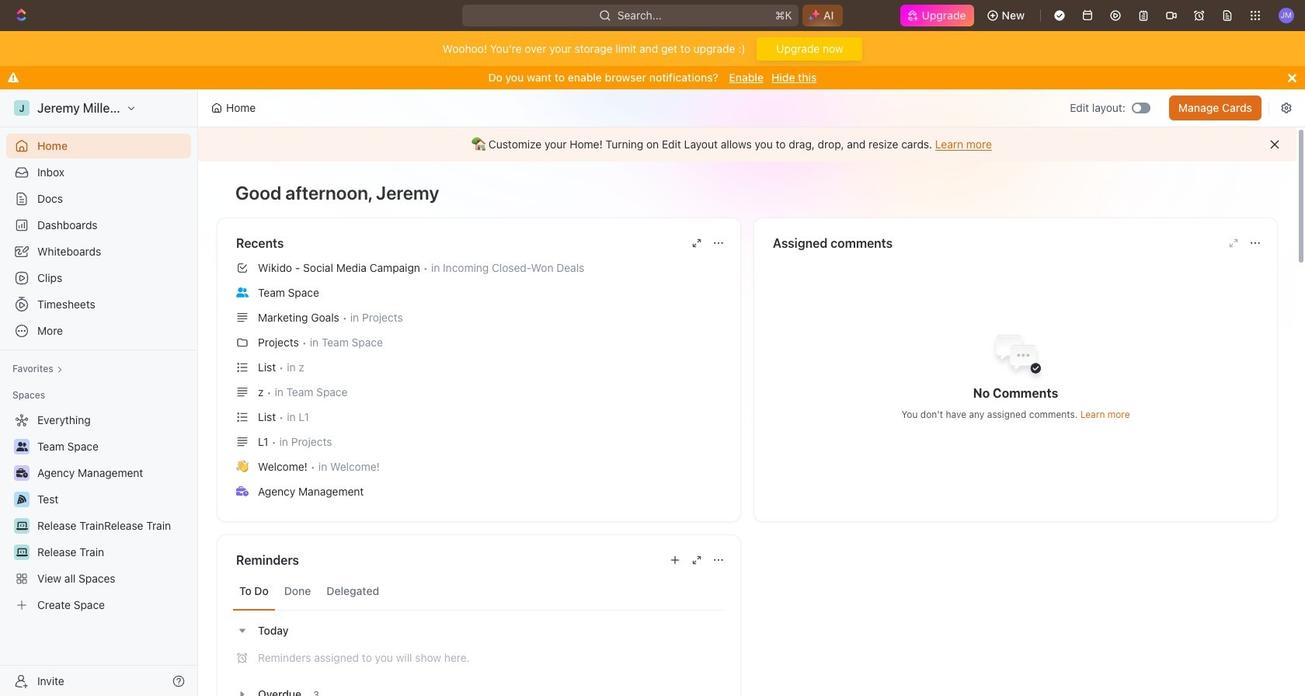Task type: locate. For each thing, give the bounding box(es) containing it.
1 vertical spatial business time image
[[236, 486, 249, 496]]

1 horizontal spatial user group image
[[236, 287, 249, 297]]

tab list
[[233, 573, 725, 611]]

business time image
[[16, 469, 28, 478], [236, 486, 249, 496]]

0 vertical spatial business time image
[[16, 469, 28, 478]]

alert
[[198, 127, 1297, 162]]

tree
[[6, 408, 191, 618]]

0 horizontal spatial user group image
[[16, 442, 28, 452]]

user group image
[[236, 287, 249, 297], [16, 442, 28, 452]]

laptop code image
[[16, 548, 28, 557]]

laptop code image
[[16, 521, 28, 531]]

1 vertical spatial user group image
[[16, 442, 28, 452]]

jeremy miller's workspace, , element
[[14, 100, 30, 116]]

0 horizontal spatial business time image
[[16, 469, 28, 478]]

sidebar navigation
[[0, 89, 201, 696]]

0 vertical spatial user group image
[[236, 287, 249, 297]]



Task type: describe. For each thing, give the bounding box(es) containing it.
pizza slice image
[[17, 495, 26, 504]]

tree inside sidebar navigation
[[6, 408, 191, 618]]

1 horizontal spatial business time image
[[236, 486, 249, 496]]

business time image inside tree
[[16, 469, 28, 478]]



Task type: vqa. For each thing, say whether or not it's contained in the screenshot.
Excel & CSV
no



